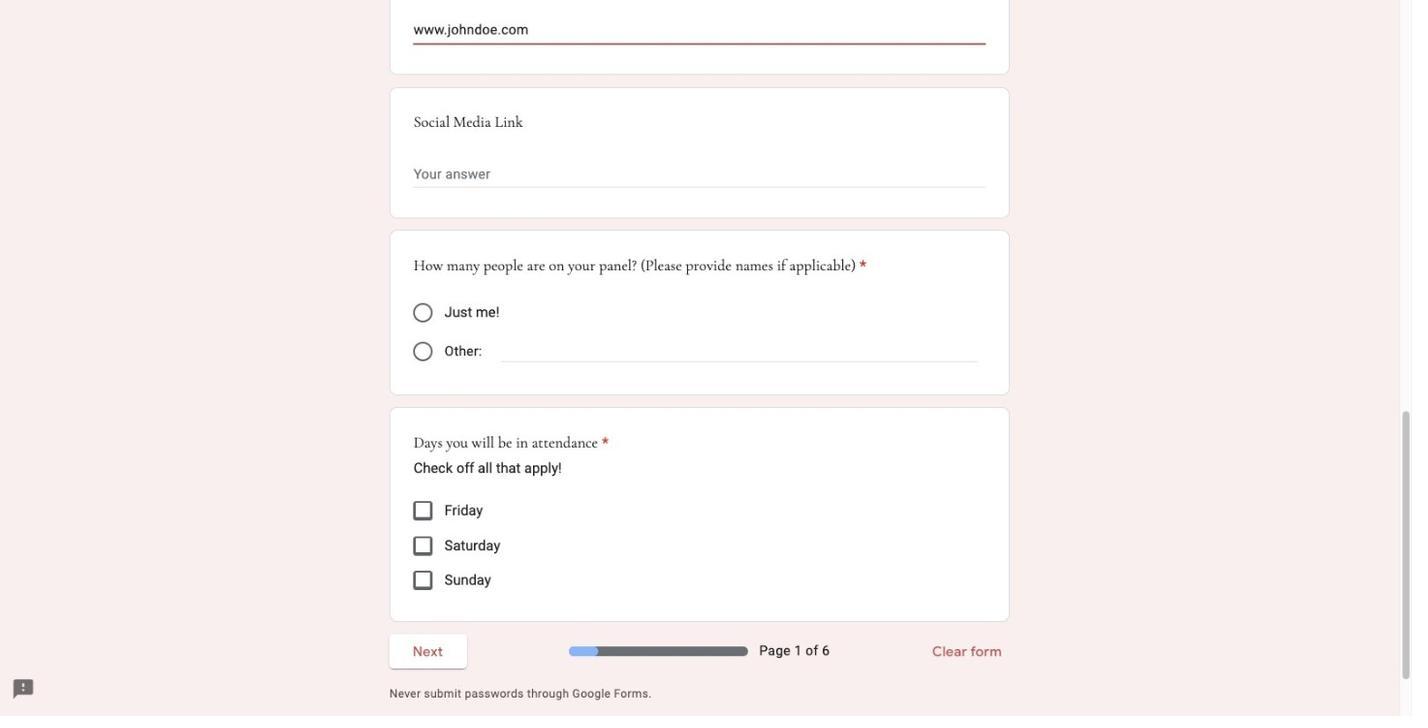 Task type: locate. For each thing, give the bounding box(es) containing it.
sunday image
[[416, 573, 430, 587]]

friday image
[[416, 503, 430, 517]]

just me! image
[[414, 303, 433, 322]]

0 vertical spatial required question element
[[856, 254, 867, 278]]

required question element
[[856, 254, 867, 278], [598, 432, 609, 455]]

heading
[[414, 254, 867, 278], [414, 432, 609, 455]]

progress bar
[[569, 647, 748, 656]]

list
[[390, 0, 1010, 622], [414, 494, 986, 598]]

0 horizontal spatial required question element
[[598, 432, 609, 455]]

Just me! radio
[[414, 303, 433, 322]]

0 vertical spatial heading
[[414, 254, 867, 278]]

1 vertical spatial heading
[[414, 432, 609, 455]]

None text field
[[414, 163, 986, 187]]

Your answer text field
[[414, 20, 986, 43]]

None radio
[[414, 342, 433, 361]]

1 horizontal spatial required question element
[[856, 254, 867, 278]]

Other response text field
[[502, 340, 978, 361]]

2 heading from the top
[[414, 432, 609, 455]]



Task type: vqa. For each thing, say whether or not it's contained in the screenshot.
BORDERS
no



Task type: describe. For each thing, give the bounding box(es) containing it.
1 vertical spatial required question element
[[598, 432, 609, 455]]

report a problem to google image
[[12, 678, 35, 701]]

Saturday checkbox
[[414, 536, 433, 556]]

Friday checkbox
[[414, 501, 433, 521]]

1 heading from the top
[[414, 254, 867, 278]]

Sunday checkbox
[[414, 571, 433, 591]]



